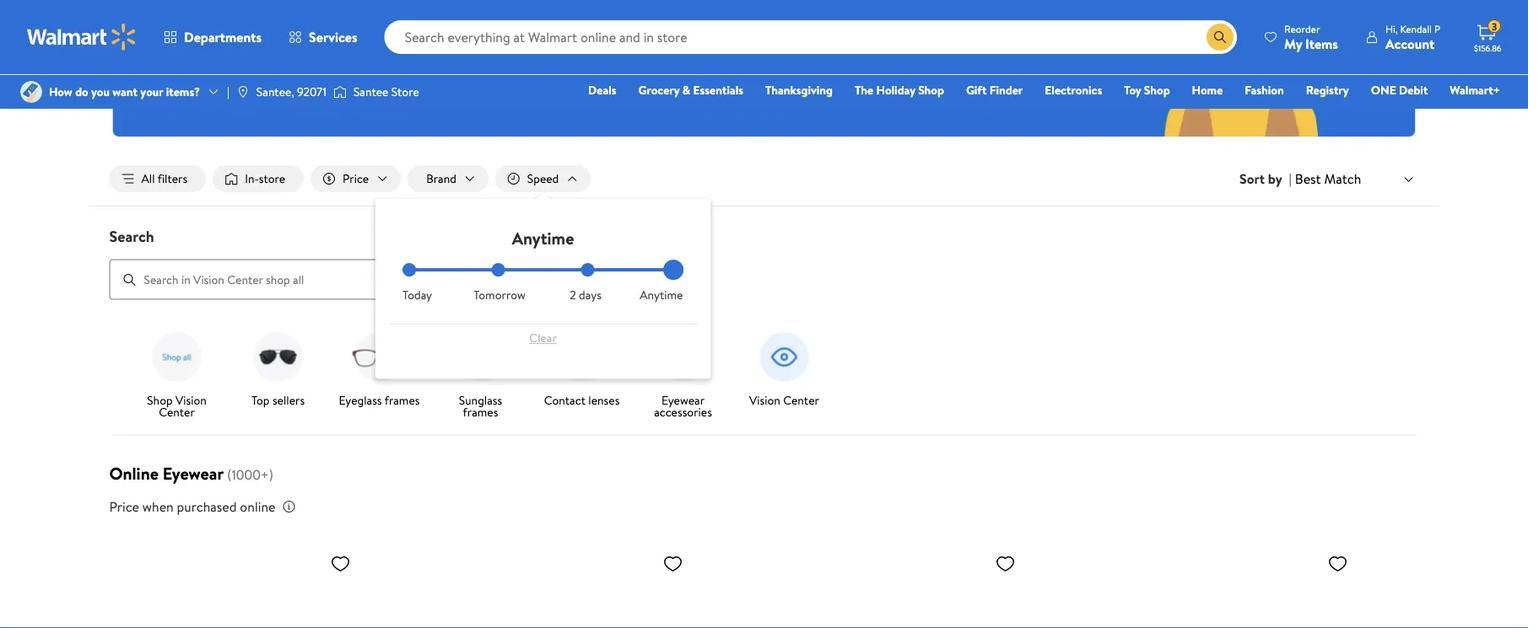 Task type: describe. For each thing, give the bounding box(es) containing it.
eyewear accessories image
[[653, 327, 714, 388]]

frames for eyeglass frames
[[385, 392, 420, 409]]

shop vision center image
[[146, 327, 207, 388]]

Walmart Site-Wide search field
[[384, 20, 1237, 54]]

days
[[579, 287, 602, 303]]

fashion
[[1245, 82, 1284, 98]]

2 days
[[570, 287, 602, 303]]

sunglass frames
[[459, 392, 502, 420]]

shop vision center
[[147, 392, 207, 420]]

top sellers image
[[248, 327, 308, 388]]

electronics link
[[1037, 81, 1110, 99]]

(1000+)
[[227, 465, 273, 484]]

thanksgiving
[[765, 82, 833, 98]]

toy
[[1124, 82, 1141, 98]]

clear
[[529, 330, 557, 346]]

shop vision center link
[[133, 327, 221, 422]]

santee store
[[354, 84, 419, 100]]

the
[[855, 82, 874, 98]]

center down "vision center" image
[[783, 392, 819, 409]]

how fast do you want your order? option group
[[403, 263, 684, 303]]

contact lenses image
[[551, 327, 612, 388]]

deals link
[[581, 81, 624, 99]]

top
[[251, 392, 270, 409]]

fashion link
[[1237, 81, 1292, 99]]

add to favorites list, dlfl rectangle image
[[330, 553, 351, 574]]

one debit
[[1371, 82, 1428, 98]]

& inside the walmart vision center shop eyewear & more.
[[786, 50, 796, 72]]

shop right 'toy'
[[1144, 82, 1170, 98]]

search image
[[123, 273, 136, 287]]

| inside sort and filter section element
[[1289, 170, 1292, 188]]

shop right holiday
[[918, 82, 944, 98]]

0 horizontal spatial eyewear
[[163, 462, 224, 485]]

eyewear inside eyewear accessories
[[662, 392, 705, 409]]

shop inside the walmart vision center shop eyewear & more.
[[691, 50, 724, 72]]

the holiday shop
[[855, 82, 944, 98]]

3
[[1492, 19, 1497, 34]]

electronics
[[1045, 82, 1102, 98]]

hi, kendall p account
[[1386, 22, 1441, 53]]

search icon image
[[1214, 30, 1227, 44]]

best match
[[1295, 169, 1362, 188]]

essentials
[[693, 82, 743, 98]]

best
[[1295, 169, 1321, 188]]

items?
[[166, 84, 200, 100]]

add to favorites list, sean john teacup image
[[1328, 553, 1348, 574]]

the holiday shop link
[[847, 81, 952, 99]]

gift finder link
[[959, 81, 1031, 99]]

price when purchased online
[[109, 498, 275, 516]]

store
[[259, 170, 285, 187]]

top sellers link
[[234, 327, 322, 410]]

grocery
[[638, 82, 680, 98]]

home
[[1192, 82, 1223, 98]]

walmart
[[631, 13, 730, 50]]

all filters
[[141, 170, 188, 187]]

kendall
[[1400, 22, 1432, 36]]

best match button
[[1292, 168, 1419, 190]]

filters
[[158, 170, 188, 187]]

walmart+ link
[[1443, 81, 1508, 99]]

home link
[[1185, 81, 1231, 99]]

eyeglass
[[339, 392, 382, 409]]

departments button
[[150, 17, 275, 57]]

legal information image
[[282, 500, 296, 514]]

more.
[[800, 50, 837, 72]]

vision center image
[[754, 327, 815, 388]]

eyewear accessories link
[[639, 327, 727, 422]]

eyeglass frames image
[[349, 327, 410, 388]]

gift
[[966, 82, 987, 98]]

accessories
[[654, 404, 712, 420]]

speed button
[[495, 165, 591, 192]]

in-store button
[[213, 165, 304, 192]]

sunglass
[[459, 392, 502, 409]]

brand button
[[408, 165, 489, 192]]

walmart+
[[1450, 82, 1500, 98]]

grocery & essentials link
[[631, 81, 751, 99]]

today
[[403, 287, 432, 303]]

you
[[91, 84, 110, 100]]

all filters button
[[109, 165, 206, 192]]

$156.86
[[1474, 42, 1502, 54]]

santee, 92071
[[256, 84, 327, 100]]

vision center link
[[741, 327, 828, 410]]

all
[[141, 170, 155, 187]]

sort and filter section element
[[89, 152, 1439, 206]]

eyewear
[[728, 50, 782, 72]]

speed
[[527, 170, 559, 187]]

 image for how do you want your items?
[[20, 81, 42, 103]]

center for shop
[[159, 404, 195, 420]]

eyewear accessories
[[654, 392, 712, 420]]

by
[[1268, 170, 1282, 188]]

sean john teacup image
[[1110, 547, 1355, 629]]

match
[[1324, 169, 1362, 188]]

one debit link
[[1364, 81, 1436, 99]]

Today radio
[[403, 263, 416, 277]]

dlfl rectangle image
[[113, 547, 357, 629]]

p
[[1435, 22, 1441, 36]]

shop inside shop vision center
[[147, 392, 173, 409]]



Task type: vqa. For each thing, say whether or not it's contained in the screenshot.
the topmost ADD
no



Task type: locate. For each thing, give the bounding box(es) containing it.
Search search field
[[384, 20, 1237, 54], [89, 226, 1439, 300]]

price left when
[[109, 498, 139, 516]]

0 vertical spatial search search field
[[384, 20, 1237, 54]]

1 vertical spatial |
[[1289, 170, 1292, 188]]

deals
[[588, 82, 617, 98]]

reorder my items
[[1284, 22, 1338, 53]]

search search field containing search
[[89, 226, 1439, 300]]

grocery & essentials
[[638, 82, 743, 98]]

my
[[1284, 34, 1302, 53]]

 image for santee, 92071
[[236, 85, 250, 99]]

lenses
[[588, 392, 620, 409]]

2
[[570, 287, 576, 303]]

purchased
[[177, 498, 237, 516]]

1 horizontal spatial eyewear
[[662, 392, 705, 409]]

one
[[1371, 82, 1396, 98]]

sunglass frames image
[[450, 327, 511, 388]]

sellers
[[272, 392, 305, 409]]

when
[[142, 498, 174, 516]]

eyewear
[[662, 392, 705, 409], [163, 462, 224, 485]]

0 horizontal spatial price
[[109, 498, 139, 516]]

Tomorrow radio
[[492, 263, 505, 277]]

center inside shop vision center
[[159, 404, 195, 420]]

toy shop
[[1124, 82, 1170, 98]]

departments
[[184, 28, 262, 46]]

vision for walmart
[[737, 13, 809, 50]]

registry
[[1306, 82, 1349, 98]]

1 vertical spatial eyewear
[[163, 462, 224, 485]]

0 vertical spatial anytime
[[512, 226, 574, 250]]

holiday
[[876, 82, 915, 98]]

services button
[[275, 17, 371, 57]]

92071
[[297, 84, 327, 100]]

santee,
[[256, 84, 294, 100]]

None radio
[[581, 263, 594, 277]]

price for price
[[343, 170, 369, 187]]

sort by |
[[1240, 170, 1292, 188]]

finder
[[990, 82, 1023, 98]]

&
[[786, 50, 796, 72], [682, 82, 690, 98]]

0 vertical spatial price
[[343, 170, 369, 187]]

None range field
[[403, 268, 684, 272]]

frames down sunglass frames image at the bottom left of page
[[463, 404, 498, 420]]

& inside grocery & essentials link
[[682, 82, 690, 98]]

price for price when purchased online
[[109, 498, 139, 516]]

search
[[109, 226, 154, 247]]

1 horizontal spatial  image
[[236, 85, 250, 99]]

0 vertical spatial eyewear
[[662, 392, 705, 409]]

vision center
[[749, 392, 819, 409]]

anytime
[[512, 226, 574, 250], [640, 287, 683, 303]]

store
[[391, 84, 419, 100]]

1 horizontal spatial price
[[343, 170, 369, 187]]

add to favorites list, bio eyes women's be226 hibiscus crystal eyeglass frames image
[[995, 553, 1016, 574]]

online
[[109, 462, 159, 485]]

1 vertical spatial price
[[109, 498, 139, 516]]

anytime inside how fast do you want your order? 'option group'
[[640, 287, 683, 303]]

toy shop link
[[1117, 81, 1178, 99]]

1 horizontal spatial &
[[786, 50, 796, 72]]

designer looks for less women's wop69 crystal/gold frames image
[[445, 547, 690, 629]]

contact lenses link
[[538, 327, 626, 410]]

1 vertical spatial search search field
[[89, 226, 1439, 300]]

frames inside eyeglass frames link
[[385, 392, 420, 409]]

0 horizontal spatial frames
[[385, 392, 420, 409]]

 image
[[333, 84, 347, 100]]

eyewear down eyewear accessories image
[[662, 392, 705, 409]]

 image left how
[[20, 81, 42, 103]]

vision inside shop vision center
[[176, 392, 207, 409]]

items
[[1306, 34, 1338, 53]]

add to favorites list, designer looks for less women's wop69 crystal/gold frames image
[[663, 553, 683, 574]]

hi,
[[1386, 22, 1398, 36]]

|
[[227, 84, 229, 100], [1289, 170, 1292, 188]]

frames right eyeglass
[[385, 392, 420, 409]]

walmart vision center shop eyewear & more.
[[631, 13, 897, 72]]

want
[[112, 84, 138, 100]]

shop up essentials
[[691, 50, 724, 72]]

0 horizontal spatial anytime
[[512, 226, 574, 250]]

online eyewear (1000+)
[[109, 462, 273, 485]]

account
[[1386, 34, 1435, 53]]

center down shop vision center image
[[159, 404, 195, 420]]

sunglass frames link
[[437, 327, 524, 422]]

walmart image
[[27, 24, 137, 51]]

 image left santee,
[[236, 85, 250, 99]]

price right store
[[343, 170, 369, 187]]

& right grocery
[[682, 82, 690, 98]]

Search in Vision Center shop all search field
[[109, 260, 619, 300]]

frames
[[385, 392, 420, 409], [463, 404, 498, 420]]

center up the
[[815, 13, 897, 50]]

| right the items?
[[227, 84, 229, 100]]

center for walmart
[[815, 13, 897, 50]]

santee
[[354, 84, 389, 100]]

frames for sunglass frames
[[463, 404, 498, 420]]

1 vertical spatial anytime
[[640, 287, 683, 303]]

online
[[240, 498, 275, 516]]

price inside price dropdown button
[[343, 170, 369, 187]]

vision inside the walmart vision center shop eyewear & more.
[[737, 13, 809, 50]]

debit
[[1399, 82, 1428, 98]]

shop
[[691, 50, 724, 72], [918, 82, 944, 98], [1144, 82, 1170, 98], [147, 392, 173, 409]]

1 vertical spatial &
[[682, 82, 690, 98]]

1 horizontal spatial frames
[[463, 404, 498, 420]]

contact lenses
[[544, 392, 620, 409]]

brand
[[426, 170, 456, 187]]

0 vertical spatial |
[[227, 84, 229, 100]]

0 horizontal spatial &
[[682, 82, 690, 98]]

shop down shop vision center image
[[147, 392, 173, 409]]

gift finder
[[966, 82, 1023, 98]]

& left more. at the top of page
[[786, 50, 796, 72]]

eyeglass frames
[[339, 392, 420, 409]]

Anytime radio
[[670, 263, 684, 277]]

bio eyes women's be226 hibiscus crystal eyeglass frames image
[[778, 547, 1022, 629]]

clear button
[[403, 325, 684, 352]]

anytime up how fast do you want your order? 'option group' at the left of the page
[[512, 226, 574, 250]]

how do you want your items?
[[49, 84, 200, 100]]

search search field down sort and filter section element
[[89, 226, 1439, 300]]

 image
[[20, 81, 42, 103], [236, 85, 250, 99]]

| right by
[[1289, 170, 1292, 188]]

vision for shop
[[176, 392, 207, 409]]

how
[[49, 84, 72, 100]]

eyeglass frames link
[[335, 327, 423, 410]]

price button
[[311, 165, 401, 192]]

0 horizontal spatial  image
[[20, 81, 42, 103]]

search search field up thanksgiving
[[384, 20, 1237, 54]]

registry link
[[1299, 81, 1357, 99]]

frames inside sunglass frames
[[463, 404, 498, 420]]

top sellers
[[251, 392, 305, 409]]

reorder
[[1284, 22, 1320, 36]]

walmart vision center. shop eyewear and more. image
[[113, 0, 1416, 137]]

in-
[[245, 170, 259, 187]]

in-store
[[245, 170, 285, 187]]

1 horizontal spatial anytime
[[640, 287, 683, 303]]

tomorrow
[[474, 287, 526, 303]]

0 vertical spatial &
[[786, 50, 796, 72]]

center inside the walmart vision center shop eyewear & more.
[[815, 13, 897, 50]]

do
[[75, 84, 88, 100]]

0 horizontal spatial |
[[227, 84, 229, 100]]

eyewear up price when purchased online
[[163, 462, 224, 485]]

anytime down anytime radio
[[640, 287, 683, 303]]

1 horizontal spatial |
[[1289, 170, 1292, 188]]

vision
[[737, 13, 809, 50], [176, 392, 207, 409], [749, 392, 781, 409]]



